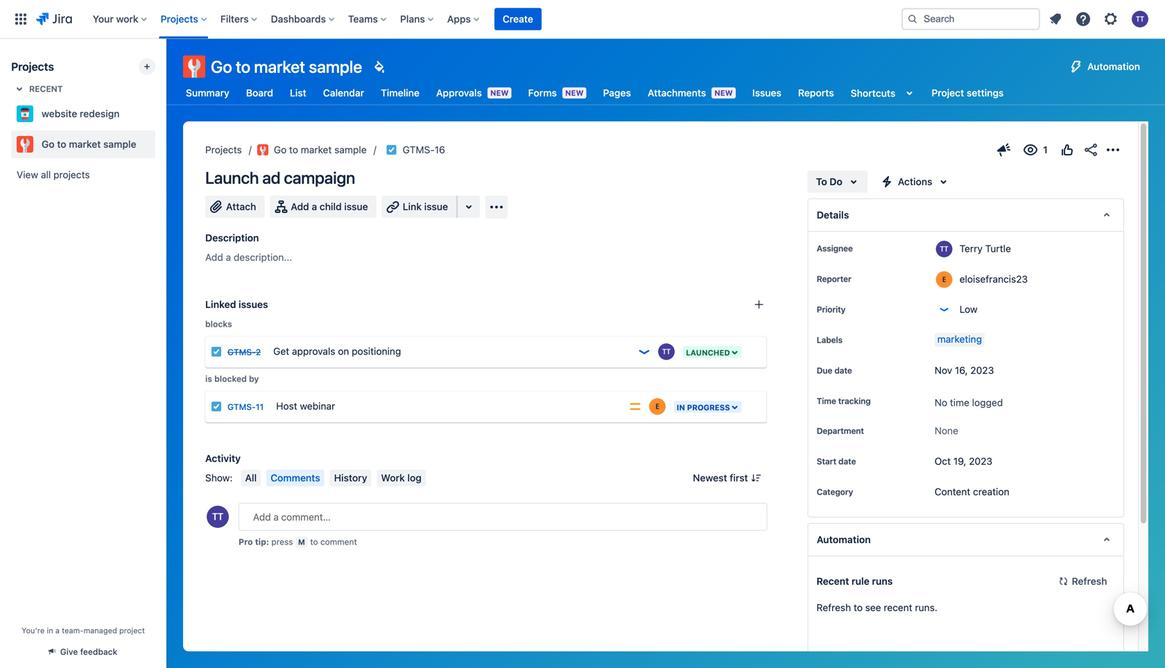 Task type: locate. For each thing, give the bounding box(es) containing it.
0 vertical spatial a
[[312, 201, 317, 212]]

banner
[[0, 0, 1166, 39]]

your profile and settings image
[[1132, 11, 1149, 27]]

go to market sample link down website redesign link in the top of the page
[[11, 130, 150, 158]]

turtle
[[986, 243, 1011, 254]]

marketing link
[[935, 333, 985, 347]]

gtms- right issue type: task image
[[228, 402, 256, 412]]

automation down category
[[817, 534, 871, 545]]

go to market sample for left go to market sample link
[[42, 138, 136, 150]]

project settings
[[932, 87, 1004, 99]]

2 horizontal spatial projects
[[205, 144, 242, 155]]

add down "description" on the top left of page
[[205, 251, 223, 263]]

1 vertical spatial a
[[226, 251, 231, 263]]

to
[[236, 57, 251, 76], [57, 138, 66, 150], [289, 144, 298, 155], [310, 537, 318, 547]]

go
[[211, 57, 232, 76], [42, 138, 55, 150], [274, 144, 287, 155]]

all
[[245, 472, 257, 484]]

go to market sample up the "view all projects" link
[[42, 138, 136, 150]]

a right in
[[55, 626, 60, 635]]

comments button
[[267, 470, 324, 486]]

projects
[[161, 13, 198, 25], [11, 60, 54, 73], [205, 144, 242, 155]]

reports
[[798, 87, 834, 99]]

tip:
[[255, 537, 269, 547]]

history button
[[330, 470, 372, 486]]

to down website
[[57, 138, 66, 150]]

3 new from the left
[[715, 88, 733, 97]]

category
[[817, 487, 853, 497]]

market down website redesign link in the top of the page
[[69, 138, 101, 150]]

sample left task icon
[[335, 144, 367, 155]]

2 horizontal spatial go
[[274, 144, 287, 155]]

link web pages and more image
[[461, 198, 477, 215]]

2023 right 16,
[[971, 365, 994, 376]]

1 vertical spatial gtms-
[[228, 347, 256, 357]]

1 horizontal spatial projects
[[161, 13, 198, 25]]

0 vertical spatial gtms-
[[403, 144, 435, 155]]

2 new from the left
[[565, 88, 584, 97]]

calendar
[[323, 87, 364, 99]]

2 issue from the left
[[424, 201, 448, 212]]

notifications image
[[1048, 11, 1064, 27]]

1 horizontal spatial new
[[565, 88, 584, 97]]

new for attachments
[[715, 88, 733, 97]]

0 horizontal spatial go
[[42, 138, 55, 150]]

description...
[[234, 251, 292, 263]]

tab list containing summary
[[175, 80, 1015, 105]]

date
[[835, 366, 852, 375], [839, 457, 856, 466]]

start
[[817, 457, 837, 466]]

due date
[[817, 366, 852, 375]]

gtms-11 link
[[228, 402, 264, 412]]

go for left go to market sample link
[[42, 138, 55, 150]]

teams button
[[344, 8, 392, 30]]

projects inside dropdown button
[[161, 13, 198, 25]]

content creation
[[935, 486, 1010, 497]]

gtms-16
[[403, 144, 445, 155]]

reports link
[[796, 80, 837, 105]]

projects button
[[156, 8, 212, 30]]

shortcuts
[[851, 87, 896, 99]]

2 horizontal spatial new
[[715, 88, 733, 97]]

1 horizontal spatial a
[[226, 251, 231, 263]]

link
[[403, 201, 422, 212]]

oct 19, 2023
[[935, 455, 993, 467]]

1 vertical spatial date
[[839, 457, 856, 466]]

link an issue image
[[754, 299, 765, 310]]

0 vertical spatial 2023
[[971, 365, 994, 376]]

a inside button
[[312, 201, 317, 212]]

search image
[[907, 14, 919, 25]]

a left child
[[312, 201, 317, 212]]

go to market sample link
[[11, 130, 150, 158], [257, 142, 367, 158]]

priority: low image
[[638, 345, 652, 359]]

actions image
[[1105, 142, 1122, 158]]

0 vertical spatial projects
[[161, 13, 198, 25]]

automation element
[[808, 523, 1125, 556]]

host webinar link
[[271, 393, 623, 420]]

board
[[246, 87, 273, 99]]

sample for left go to market sample link
[[103, 138, 136, 150]]

copy link to issue image
[[443, 144, 454, 155]]

history
[[334, 472, 367, 484]]

work log
[[381, 472, 422, 484]]

0 vertical spatial date
[[835, 366, 852, 375]]

0 horizontal spatial automation
[[817, 534, 871, 545]]

attachments
[[648, 87, 706, 99]]

managed
[[84, 626, 117, 635]]

jira image
[[36, 11, 72, 27], [36, 11, 72, 27]]

add left child
[[291, 201, 309, 212]]

create project image
[[142, 61, 153, 72]]

0 vertical spatial automation
[[1088, 61, 1141, 72]]

board link
[[243, 80, 276, 105]]

priority
[[817, 305, 846, 314]]

1 horizontal spatial automation
[[1088, 61, 1141, 72]]

menu bar
[[238, 470, 429, 486]]

shortcuts button
[[848, 80, 921, 105]]

2023 right 19,
[[969, 455, 993, 467]]

add for add a description...
[[205, 251, 223, 263]]

time
[[950, 397, 970, 408]]

new left 'issues' link
[[715, 88, 733, 97]]

2 vertical spatial gtms-
[[228, 402, 256, 412]]

menu bar containing all
[[238, 470, 429, 486]]

calendar link
[[320, 80, 367, 105]]

tab list
[[175, 80, 1015, 105]]

due
[[817, 366, 833, 375]]

new right forms
[[565, 88, 584, 97]]

go to market sample up list
[[211, 57, 362, 76]]

you're
[[22, 626, 45, 635]]

0 horizontal spatial go to market sample link
[[11, 130, 150, 158]]

gtms- for 16
[[403, 144, 435, 155]]

go to market sample image
[[257, 144, 268, 155]]

ad
[[262, 168, 281, 187]]

date for nov 16, 2023
[[835, 366, 852, 375]]

gtms- right task icon
[[403, 144, 435, 155]]

pro
[[239, 537, 253, 547]]

approvals
[[292, 346, 335, 357]]

automation right automation icon
[[1088, 61, 1141, 72]]

newest first
[[693, 472, 748, 484]]

to right m
[[310, 537, 318, 547]]

go to market sample link up 'campaign' in the left of the page
[[257, 142, 367, 158]]

time
[[817, 396, 836, 406]]

sample down redesign on the left
[[103, 138, 136, 150]]

issue right child
[[344, 201, 368, 212]]

actions
[[898, 176, 933, 187]]

projects up the collapse recent projects icon
[[11, 60, 54, 73]]

list
[[290, 87, 307, 99]]

projects up the launch
[[205, 144, 242, 155]]

terry turtle
[[960, 243, 1011, 254]]

dashboards
[[271, 13, 326, 25]]

host
[[276, 400, 297, 412]]

2023
[[971, 365, 994, 376], [969, 455, 993, 467]]

sample up calendar
[[309, 57, 362, 76]]

0 horizontal spatial new
[[490, 88, 509, 97]]

vote options: no one has voted for this issue yet. image
[[1059, 142, 1076, 158]]

issue right link
[[424, 201, 448, 212]]

projects for projects dropdown button
[[161, 13, 198, 25]]

add inside button
[[291, 201, 309, 212]]

your work
[[93, 13, 138, 25]]

new right approvals
[[490, 88, 509, 97]]

projects up the sidebar navigation icon
[[161, 13, 198, 25]]

m
[[298, 538, 305, 547]]

market up 'campaign' in the left of the page
[[301, 144, 332, 155]]

0 horizontal spatial add
[[205, 251, 223, 263]]

gtms- right issue type: task icon
[[228, 347, 256, 357]]

activity
[[205, 453, 241, 464]]

department
[[817, 426, 864, 436]]

1 horizontal spatial issue
[[424, 201, 448, 212]]

0 horizontal spatial a
[[55, 626, 60, 635]]

add to starred image
[[151, 105, 168, 122]]

0 horizontal spatial projects
[[11, 60, 54, 73]]

add a child issue
[[291, 201, 368, 212]]

16
[[435, 144, 445, 155]]

view all projects
[[17, 169, 90, 180]]

1 new from the left
[[490, 88, 509, 97]]

go to market sample up 'campaign' in the left of the page
[[274, 144, 367, 155]]

date right 'due'
[[835, 366, 852, 375]]

dashboards button
[[267, 8, 340, 30]]

2 horizontal spatial a
[[312, 201, 317, 212]]

a down "description" on the top left of page
[[226, 251, 231, 263]]

1 vertical spatial 2023
[[969, 455, 993, 467]]

project settings link
[[929, 80, 1007, 105]]

0 vertical spatial add
[[291, 201, 309, 212]]

gtms-
[[403, 144, 435, 155], [228, 347, 256, 357], [228, 402, 256, 412]]

go right go to market sample image
[[274, 144, 287, 155]]

filters button
[[216, 8, 263, 30]]

2 vertical spatial a
[[55, 626, 60, 635]]

gtms-11
[[228, 402, 264, 412]]

webinar
[[300, 400, 335, 412]]

date right start
[[839, 457, 856, 466]]

sample for go to market sample link to the right
[[335, 144, 367, 155]]

1 vertical spatial add
[[205, 251, 223, 263]]

comment
[[320, 537, 357, 547]]

collapse recent projects image
[[11, 80, 28, 97]]

banner containing your work
[[0, 0, 1166, 39]]

add to starred image
[[151, 136, 168, 153]]

1 issue from the left
[[344, 201, 368, 212]]

market up list
[[254, 57, 305, 76]]

0 horizontal spatial issue
[[344, 201, 368, 212]]

2 vertical spatial projects
[[205, 144, 242, 155]]

all
[[41, 169, 51, 180]]

press
[[272, 537, 293, 547]]

blocks
[[205, 319, 232, 329]]

feedback
[[80, 647, 117, 657]]

go up the summary
[[211, 57, 232, 76]]

give feedback button
[[41, 640, 126, 663]]

1 horizontal spatial add
[[291, 201, 309, 212]]

eloisefrancis23
[[960, 273, 1028, 285]]

go up all
[[42, 138, 55, 150]]

your work button
[[89, 8, 152, 30]]

Search field
[[902, 8, 1041, 30]]

details element
[[808, 198, 1125, 232]]



Task type: vqa. For each thing, say whether or not it's contained in the screenshot.


Task type: describe. For each thing, give the bounding box(es) containing it.
pages link
[[601, 80, 634, 105]]

timeline
[[381, 87, 420, 99]]

none
[[935, 425, 959, 436]]

teams
[[348, 13, 378, 25]]

automation inside button
[[1088, 61, 1141, 72]]

gtms- for 11
[[228, 402, 256, 412]]

details
[[817, 209, 849, 221]]

give
[[60, 647, 78, 657]]

website redesign link
[[11, 100, 150, 128]]

your
[[93, 13, 114, 25]]

to up "launch ad campaign"
[[289, 144, 298, 155]]

add for add a child issue
[[291, 201, 309, 212]]

list link
[[287, 80, 309, 105]]

give feedback
[[60, 647, 117, 657]]

campaign
[[284, 168, 355, 187]]

add app image
[[488, 199, 505, 215]]

nov
[[935, 365, 953, 376]]

newest
[[693, 472, 727, 484]]

a for child
[[312, 201, 317, 212]]

reporter
[[817, 274, 852, 284]]

blocked
[[214, 374, 247, 384]]

help image
[[1075, 11, 1092, 27]]

to
[[816, 176, 827, 187]]

1 vertical spatial projects
[[11, 60, 54, 73]]

log
[[408, 472, 422, 484]]

summary link
[[183, 80, 232, 105]]

timeline link
[[378, 80, 422, 105]]

linked
[[205, 299, 236, 310]]

approvals
[[436, 87, 482, 99]]

actions button
[[873, 171, 958, 193]]

automation image
[[1068, 58, 1085, 75]]

description
[[205, 232, 259, 244]]

more information about this user image
[[936, 271, 953, 288]]

more information about this user image
[[936, 241, 953, 257]]

is blocked by
[[205, 374, 259, 384]]

task image
[[386, 144, 397, 155]]

link issue button
[[382, 196, 458, 218]]

plans
[[400, 13, 425, 25]]

2
[[256, 347, 261, 357]]

create button
[[495, 8, 542, 30]]

market for left go to market sample link
[[69, 138, 101, 150]]

1 horizontal spatial go
[[211, 57, 232, 76]]

gtms- for 2
[[228, 347, 256, 357]]

link issue
[[403, 201, 448, 212]]

all button
[[241, 470, 261, 486]]

is
[[205, 374, 212, 384]]

new for approvals
[[490, 88, 509, 97]]

date for oct 19, 2023
[[839, 457, 856, 466]]

view all projects link
[[11, 162, 155, 187]]

19,
[[954, 455, 967, 467]]

set project background image
[[371, 58, 387, 75]]

pages
[[603, 87, 631, 99]]

start date
[[817, 457, 856, 466]]

issues link
[[750, 80, 785, 105]]

logged
[[972, 397, 1003, 408]]

project
[[119, 626, 145, 635]]

sidebar navigation image
[[151, 56, 182, 83]]

project
[[932, 87, 965, 99]]

team-
[[62, 626, 84, 635]]

you're in a team-managed project
[[22, 626, 145, 635]]

no
[[935, 397, 948, 408]]

marketing
[[938, 333, 982, 345]]

2023 for nov 16, 2023
[[971, 365, 994, 376]]

work
[[116, 13, 138, 25]]

issue type: task image
[[211, 346, 222, 357]]

appswitcher icon image
[[12, 11, 29, 27]]

gtms-16 link
[[403, 142, 445, 158]]

projects for projects link
[[205, 144, 242, 155]]

market for go to market sample link to the right
[[301, 144, 332, 155]]

first
[[730, 472, 748, 484]]

tracking
[[839, 396, 871, 406]]

new for forms
[[565, 88, 584, 97]]

host webinar
[[276, 400, 335, 412]]

settings
[[967, 87, 1004, 99]]

automation button
[[1063, 56, 1149, 78]]

priority: medium image
[[628, 400, 642, 413]]

work log button
[[377, 470, 426, 486]]

add a description...
[[205, 251, 292, 263]]

go to market sample for go to market sample link to the right
[[274, 144, 367, 155]]

1 horizontal spatial go to market sample link
[[257, 142, 367, 158]]

go for go to market sample link to the right
[[274, 144, 287, 155]]

work
[[381, 472, 405, 484]]

plans button
[[396, 8, 439, 30]]

assignee
[[817, 244, 853, 253]]

website redesign
[[42, 108, 120, 119]]

16,
[[955, 365, 968, 376]]

1 vertical spatial automation
[[817, 534, 871, 545]]

on
[[338, 346, 349, 357]]

Add a comment… field
[[239, 503, 768, 531]]

do
[[830, 176, 843, 187]]

child
[[320, 201, 342, 212]]

view
[[17, 169, 38, 180]]

issue type: task image
[[211, 401, 222, 412]]

primary element
[[8, 0, 891, 39]]

a for description...
[[226, 251, 231, 263]]

settings image
[[1103, 11, 1120, 27]]

projects
[[53, 169, 90, 180]]

attach
[[226, 201, 256, 212]]

give feedback image
[[996, 142, 1013, 158]]

recent
[[29, 84, 63, 94]]

to up "board"
[[236, 57, 251, 76]]

create
[[503, 13, 533, 25]]

projects link
[[205, 142, 242, 158]]

gtms-2
[[228, 347, 261, 357]]

comments
[[271, 472, 320, 484]]

labels
[[817, 335, 843, 345]]

2023 for oct 19, 2023
[[969, 455, 993, 467]]

get approvals on positioning
[[273, 346, 401, 357]]

website
[[42, 108, 77, 119]]

time tracking
[[817, 396, 871, 406]]

positioning
[[352, 346, 401, 357]]



